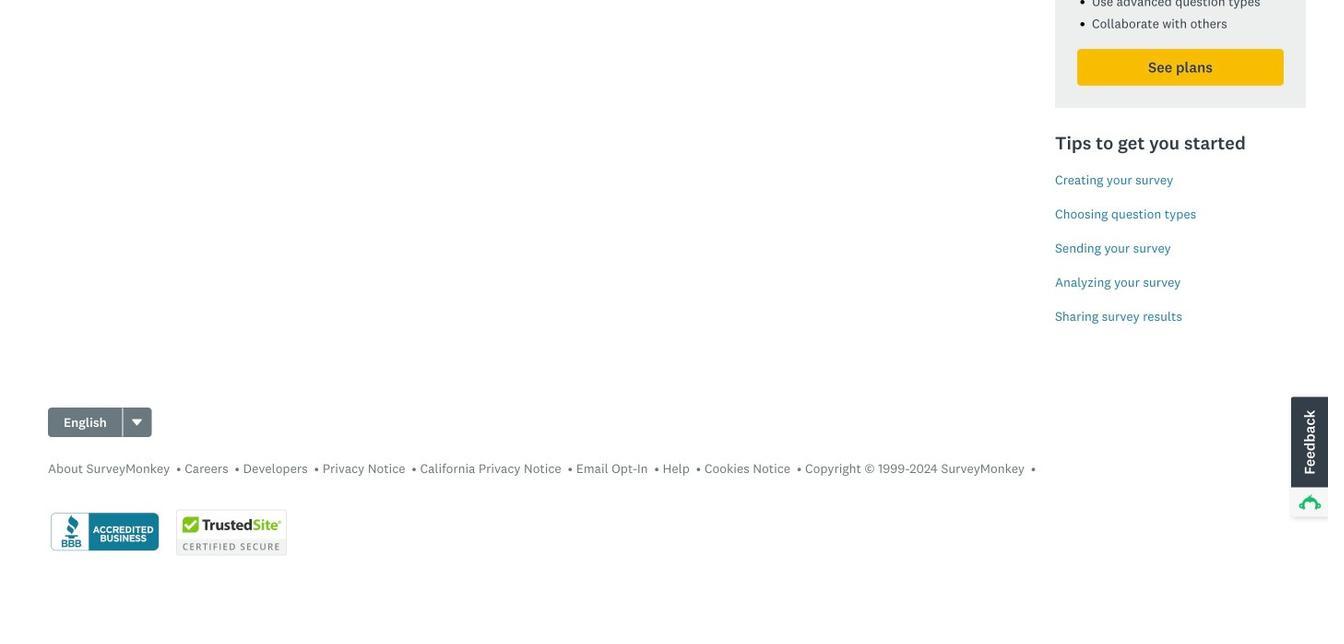 Task type: vqa. For each thing, say whether or not it's contained in the screenshot.
Open menu image to the bottom
no



Task type: locate. For each thing, give the bounding box(es) containing it.
group
[[48, 408, 152, 437]]

language dropdown image
[[131, 416, 144, 429], [132, 419, 142, 426]]

click to verify bbb accreditation and to see a bbb report. image
[[48, 511, 161, 554]]



Task type: describe. For each thing, give the bounding box(es) containing it.
trustedsite helps keep you safe from identity theft, credit card fraud, spyware, spam, viruses and online scams image
[[176, 510, 287, 556]]



